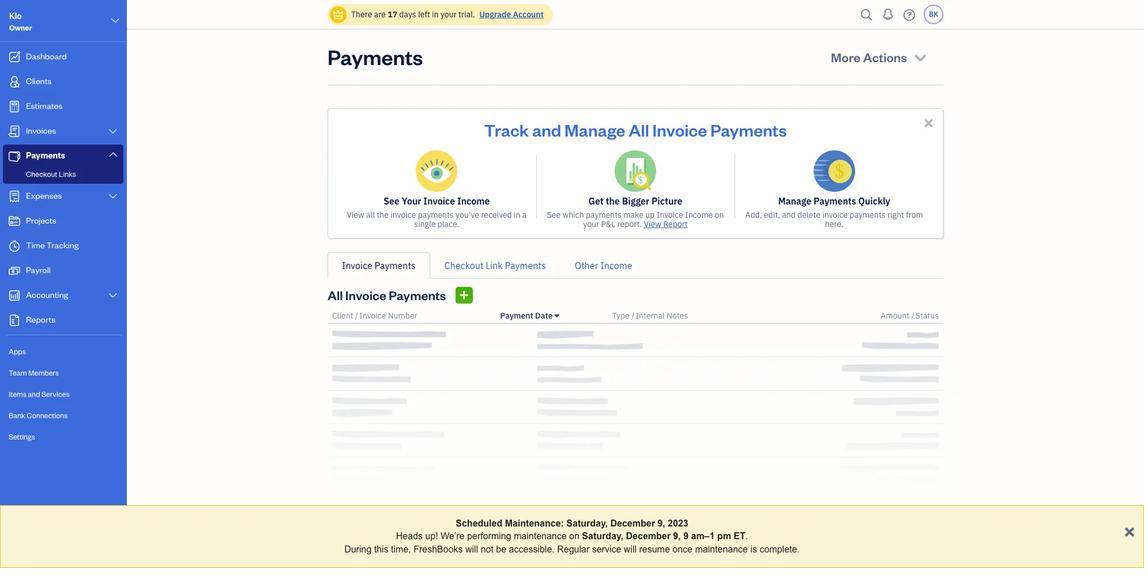 Task type: locate. For each thing, give the bounding box(es) containing it.
1 horizontal spatial will
[[624, 545, 637, 555]]

expenses
[[26, 190, 62, 201]]

not
[[481, 545, 494, 555]]

3 chevron large down image from the top
[[108, 291, 118, 301]]

maintenance down maintenance:
[[514, 532, 567, 542]]

1 horizontal spatial see
[[547, 210, 561, 220]]

income right the other
[[601, 260, 632, 272]]

1 vertical spatial checkout
[[445, 260, 484, 272]]

1 horizontal spatial maintenance
[[695, 545, 748, 555]]

view left all
[[347, 210, 364, 220]]

0 horizontal spatial on
[[569, 532, 580, 542]]

0 vertical spatial checkout
[[26, 170, 57, 179]]

/ for internal
[[632, 311, 635, 321]]

/ right the type button
[[632, 311, 635, 321]]

in left a
[[514, 210, 521, 220]]

see
[[384, 196, 400, 207], [547, 210, 561, 220]]

invoice payments
[[342, 260, 416, 272]]

add a new payment image
[[459, 288, 470, 303]]

all
[[629, 119, 649, 141], [328, 287, 343, 303]]

1 horizontal spatial on
[[715, 210, 724, 220]]

the right get
[[606, 196, 620, 207]]

links
[[59, 170, 76, 179]]

in right left
[[432, 9, 439, 20]]

payments down quickly
[[850, 210, 886, 220]]

once
[[673, 545, 693, 555]]

here.
[[825, 219, 844, 230]]

2 horizontal spatial income
[[685, 210, 713, 220]]

0 vertical spatial december
[[611, 519, 655, 529]]

will right service
[[624, 545, 637, 555]]

9
[[684, 532, 689, 542]]

1 vertical spatial see
[[547, 210, 561, 220]]

1 vertical spatial income
[[685, 210, 713, 220]]

9, left 2023
[[658, 519, 665, 529]]

report
[[663, 219, 688, 230]]

the right all
[[377, 210, 389, 220]]

0 horizontal spatial and
[[28, 390, 40, 399]]

time tracking link
[[3, 235, 123, 258]]

9, left 9
[[673, 532, 681, 542]]

connections
[[27, 411, 68, 421]]

view right make
[[644, 219, 662, 230]]

payroll link
[[3, 260, 123, 283]]

and inside main element
[[28, 390, 40, 399]]

performing
[[467, 532, 511, 542]]

your left the p&l
[[583, 219, 599, 230]]

1 horizontal spatial 9,
[[673, 532, 681, 542]]

on up regular
[[569, 532, 580, 542]]

0 horizontal spatial invoice
[[391, 210, 416, 220]]

add,
[[746, 210, 762, 220]]

more actions
[[831, 49, 907, 65]]

0 horizontal spatial manage
[[565, 119, 626, 141]]

checkout for checkout link payments
[[445, 260, 484, 272]]

1 chevron large down image from the top
[[108, 127, 118, 136]]

get the bigger picture
[[589, 196, 683, 207]]

3 payments from the left
[[850, 210, 886, 220]]

1 will from the left
[[466, 545, 478, 555]]

0 horizontal spatial your
[[441, 9, 457, 20]]

chevron large down image
[[108, 127, 118, 136], [108, 192, 118, 201], [108, 291, 118, 301]]

bk
[[929, 10, 939, 18]]

income inside see your invoice income view all the invoice payments you've received in a single place.
[[457, 196, 490, 207]]

0 horizontal spatial the
[[377, 210, 389, 220]]

manage payments quickly add, edit, and delete invoice payments right from here.
[[746, 196, 923, 230]]

see inside see which payments make up invoice income on your p&l report.
[[547, 210, 561, 220]]

the
[[606, 196, 620, 207], [377, 210, 389, 220]]

0 horizontal spatial checkout
[[26, 170, 57, 179]]

see your invoice income view all the invoice payments you've received in a single place.
[[347, 196, 527, 230]]

0 horizontal spatial see
[[384, 196, 400, 207]]

0 horizontal spatial in
[[432, 9, 439, 20]]

1 vertical spatial on
[[569, 532, 580, 542]]

checkout link payments
[[445, 260, 546, 272]]

chevron large down image for accounting
[[108, 291, 118, 301]]

close image
[[922, 117, 936, 130]]

2 vertical spatial income
[[601, 260, 632, 272]]

payments for add,
[[850, 210, 886, 220]]

and right edit,
[[782, 210, 796, 220]]

december
[[611, 519, 655, 529], [626, 532, 671, 542]]

1 horizontal spatial in
[[514, 210, 521, 220]]

chevron large down image inside 'payments' "link"
[[108, 150, 118, 159]]

1 payments from the left
[[418, 210, 454, 220]]

and right items
[[28, 390, 40, 399]]

0 vertical spatial chevron large down image
[[108, 127, 118, 136]]

1 horizontal spatial checkout
[[445, 260, 484, 272]]

invoice right delete
[[823, 210, 848, 220]]

1 horizontal spatial all
[[629, 119, 649, 141]]

payments inside manage payments quickly add, edit, and delete invoice payments right from here.
[[850, 210, 886, 220]]

chevron large down image down checkout links link
[[108, 192, 118, 201]]

your left trial.
[[441, 9, 457, 20]]

amount
[[881, 311, 910, 321]]

saturday, up regular
[[567, 519, 608, 529]]

17
[[388, 9, 397, 20]]

payments for income
[[418, 210, 454, 220]]

0 horizontal spatial will
[[466, 545, 478, 555]]

the inside see your invoice income view all the invoice payments you've received in a single place.
[[377, 210, 389, 220]]

estimate image
[[7, 101, 21, 112]]

amount button
[[881, 311, 910, 321]]

0 horizontal spatial /
[[355, 311, 358, 321]]

all
[[366, 210, 375, 220]]

on left add,
[[715, 210, 724, 220]]

items
[[9, 390, 26, 399]]

will left not
[[466, 545, 478, 555]]

2 vertical spatial chevron large down image
[[108, 291, 118, 301]]

chart image
[[7, 290, 21, 302]]

1 horizontal spatial income
[[601, 260, 632, 272]]

scheduled
[[456, 519, 503, 529]]

see left which
[[547, 210, 561, 220]]

see inside see your invoice income view all the invoice payments you've received in a single place.
[[384, 196, 400, 207]]

0 horizontal spatial payments
[[418, 210, 454, 220]]

days
[[399, 9, 416, 20]]

chevron large down image down payroll link
[[108, 291, 118, 301]]

1 vertical spatial maintenance
[[695, 545, 748, 555]]

1 vertical spatial your
[[583, 219, 599, 230]]

notifications image
[[879, 3, 898, 26]]

1 vertical spatial chevron large down image
[[108, 150, 118, 159]]

up!
[[425, 532, 438, 542]]

all invoice payments
[[328, 287, 446, 303]]

1 vertical spatial manage
[[778, 196, 812, 207]]

get the bigger picture image
[[615, 151, 656, 192]]

1 vertical spatial december
[[626, 532, 671, 542]]

0 vertical spatial see
[[384, 196, 400, 207]]

payments inside see your invoice income view all the invoice payments you've received in a single place.
[[418, 210, 454, 220]]

other income link
[[561, 253, 647, 279]]

/ left status
[[912, 311, 915, 321]]

0 vertical spatial 9,
[[658, 519, 665, 529]]

chevron large down image
[[110, 14, 121, 28], [108, 150, 118, 159]]

2 horizontal spatial /
[[912, 311, 915, 321]]

0 vertical spatial and
[[532, 119, 561, 141]]

/ right the client
[[355, 311, 358, 321]]

place.
[[438, 219, 459, 230]]

date
[[535, 311, 553, 321]]

1 horizontal spatial payments
[[586, 210, 622, 220]]

see left your
[[384, 196, 400, 207]]

there are 17 days left in your trial. upgrade account
[[351, 9, 544, 20]]

invoice inside manage payments quickly add, edit, and delete invoice payments right from here.
[[823, 210, 848, 220]]

bank
[[9, 411, 25, 421]]

items and services link
[[3, 385, 123, 405]]

invoice image
[[7, 126, 21, 137]]

are
[[374, 9, 386, 20]]

during
[[344, 545, 372, 555]]

maintenance down pm
[[695, 545, 748, 555]]

1 / from the left
[[355, 311, 358, 321]]

chevron large down image up 'payments' "link"
[[108, 127, 118, 136]]

you've
[[456, 210, 479, 220]]

income up 'you've'
[[457, 196, 490, 207]]

invoice payments link
[[328, 253, 430, 279]]

2 horizontal spatial and
[[782, 210, 796, 220]]

payment date
[[500, 311, 553, 321]]

all up get the bigger picture
[[629, 119, 649, 141]]

saturday,
[[567, 519, 608, 529], [582, 532, 624, 542]]

time,
[[391, 545, 411, 555]]

all up the client
[[328, 287, 343, 303]]

projects link
[[3, 210, 123, 234]]

2 invoice from the left
[[823, 210, 848, 220]]

checkout up add a new payment icon
[[445, 260, 484, 272]]

2 will from the left
[[624, 545, 637, 555]]

1 horizontal spatial and
[[532, 119, 561, 141]]

2 / from the left
[[632, 311, 635, 321]]

1 vertical spatial the
[[377, 210, 389, 220]]

checkout up expenses
[[26, 170, 57, 179]]

× dialog
[[0, 506, 1144, 569]]

maintenance
[[514, 532, 567, 542], [695, 545, 748, 555]]

1 vertical spatial all
[[328, 287, 343, 303]]

0 horizontal spatial view
[[347, 210, 364, 220]]

0 horizontal spatial all
[[328, 287, 343, 303]]

chevron large down image for invoices
[[108, 127, 118, 136]]

2 chevron large down image from the top
[[108, 192, 118, 201]]

this
[[374, 545, 389, 555]]

0 vertical spatial income
[[457, 196, 490, 207]]

0 vertical spatial on
[[715, 210, 724, 220]]

1 invoice from the left
[[391, 210, 416, 220]]

invoice inside see your invoice income view all the invoice payments you've received in a single place.
[[424, 196, 455, 207]]

1 horizontal spatial your
[[583, 219, 599, 230]]

1 horizontal spatial manage
[[778, 196, 812, 207]]

chevrondown image
[[913, 49, 929, 65]]

1 horizontal spatial invoice
[[823, 210, 848, 220]]

upgrade
[[479, 9, 511, 20]]

1 vertical spatial in
[[514, 210, 521, 220]]

scheduled maintenance: saturday, december 9, 2023 heads up! we're performing maintenance on saturday, december 9, 9 am–1 pm et . during this time, freshbooks will not be accessible. regular service will resume once maintenance is complete.
[[344, 519, 800, 555]]

in
[[432, 9, 439, 20], [514, 210, 521, 220]]

payments down get
[[586, 210, 622, 220]]

clients link
[[3, 70, 123, 94]]

invoice inside see your invoice income view all the invoice payments you've received in a single place.
[[391, 210, 416, 220]]

klo owner
[[9, 10, 32, 32]]

1 vertical spatial chevron large down image
[[108, 192, 118, 201]]

1 horizontal spatial /
[[632, 311, 635, 321]]

report image
[[7, 315, 21, 326]]

invoice inside invoice payments link
[[342, 260, 373, 272]]

picture
[[652, 196, 683, 207]]

view
[[347, 210, 364, 220], [644, 219, 662, 230]]

your
[[441, 9, 457, 20], [583, 219, 599, 230]]

0 vertical spatial manage
[[565, 119, 626, 141]]

saturday, up service
[[582, 532, 624, 542]]

2 horizontal spatial payments
[[850, 210, 886, 220]]

income right up
[[685, 210, 713, 220]]

1 vertical spatial and
[[782, 210, 796, 220]]

0 vertical spatial maintenance
[[514, 532, 567, 542]]

received
[[481, 210, 512, 220]]

0 vertical spatial the
[[606, 196, 620, 207]]

regular
[[557, 545, 590, 555]]

9,
[[658, 519, 665, 529], [673, 532, 681, 542]]

2 payments from the left
[[586, 210, 622, 220]]

owner
[[9, 23, 32, 32]]

chevron large down image inside invoices link
[[108, 127, 118, 136]]

timer image
[[7, 241, 21, 252]]

items and services
[[9, 390, 70, 399]]

time tracking
[[26, 240, 79, 251]]

0 horizontal spatial income
[[457, 196, 490, 207]]

right
[[888, 210, 904, 220]]

0 horizontal spatial 9,
[[658, 519, 665, 529]]

payments down your
[[418, 210, 454, 220]]

3 / from the left
[[912, 311, 915, 321]]

a
[[522, 210, 527, 220]]

2 vertical spatial and
[[28, 390, 40, 399]]

invoice down your
[[391, 210, 416, 220]]

and right 'track'
[[532, 119, 561, 141]]

see your invoice income image
[[416, 151, 458, 192]]

invoice
[[391, 210, 416, 220], [823, 210, 848, 220]]

0 vertical spatial your
[[441, 9, 457, 20]]

reports
[[26, 314, 56, 325]]

1 vertical spatial 9,
[[673, 532, 681, 542]]

checkout
[[26, 170, 57, 179], [445, 260, 484, 272]]

track
[[484, 119, 529, 141]]

checkout inside main element
[[26, 170, 57, 179]]

income inside see which payments make up invoice income on your p&l report.
[[685, 210, 713, 220]]



Task type: describe. For each thing, give the bounding box(es) containing it.
chevron large down image for expenses
[[108, 192, 118, 201]]

0 vertical spatial all
[[629, 119, 649, 141]]

time
[[26, 240, 45, 251]]

manage inside manage payments quickly add, edit, and delete invoice payments right from here.
[[778, 196, 812, 207]]

accounting
[[26, 290, 68, 301]]

more
[[831, 49, 861, 65]]

and for manage
[[532, 119, 561, 141]]

pm
[[718, 532, 731, 542]]

estimates link
[[3, 95, 123, 119]]

crown image
[[332, 8, 344, 20]]

team members
[[9, 369, 59, 378]]

we're
[[441, 532, 465, 542]]

invoice for your
[[391, 210, 416, 220]]

payments inside "link"
[[26, 150, 65, 161]]

1 horizontal spatial the
[[606, 196, 620, 207]]

in inside see your invoice income view all the invoice payments you've received in a single place.
[[514, 210, 521, 220]]

and for services
[[28, 390, 40, 399]]

bank connections link
[[3, 406, 123, 426]]

invoice inside see which payments make up invoice income on your p&l report.
[[657, 210, 683, 220]]

report.
[[618, 219, 642, 230]]

checkout link payments link
[[430, 253, 561, 279]]

am–1
[[691, 532, 715, 542]]

/ for invoice
[[355, 311, 358, 321]]

checkout links
[[26, 170, 76, 179]]

left
[[418, 9, 430, 20]]

clients
[[26, 76, 52, 87]]

single
[[414, 219, 436, 230]]

track and manage all invoice payments
[[484, 119, 787, 141]]

projects
[[26, 215, 56, 226]]

your inside see which payments make up invoice income on your p&l report.
[[583, 219, 599, 230]]

upgrade account link
[[477, 9, 544, 20]]

money image
[[7, 265, 21, 277]]

estimates
[[26, 100, 62, 111]]

is
[[751, 545, 757, 555]]

settings link
[[3, 427, 123, 448]]

expense image
[[7, 191, 21, 202]]

0 vertical spatial saturday,
[[567, 519, 608, 529]]

see for your
[[384, 196, 400, 207]]

freshbooks
[[414, 545, 463, 555]]

/ for status
[[912, 311, 915, 321]]

tracking
[[47, 240, 79, 251]]

search image
[[858, 6, 876, 23]]

expenses link
[[3, 185, 123, 209]]

client
[[332, 311, 353, 321]]

accounting link
[[3, 284, 123, 308]]

payments inside see which payments make up invoice income on your p&l report.
[[586, 210, 622, 220]]

1 vertical spatial saturday,
[[582, 532, 624, 542]]

payment image
[[7, 151, 21, 162]]

.
[[746, 532, 748, 542]]

make
[[624, 210, 644, 220]]

be
[[496, 545, 507, 555]]

invoice for payments
[[823, 210, 848, 220]]

client / invoice number
[[332, 311, 418, 321]]

1 horizontal spatial view
[[644, 219, 662, 230]]

caretdown image
[[555, 311, 559, 321]]

there
[[351, 9, 372, 20]]

invoices link
[[3, 120, 123, 144]]

actions
[[863, 49, 907, 65]]

dashboard link
[[3, 46, 123, 69]]

heads
[[396, 532, 423, 542]]

view inside see your invoice income view all the invoice payments you've received in a single place.
[[347, 210, 364, 220]]

status
[[916, 311, 939, 321]]

other income
[[575, 260, 632, 272]]

more actions button
[[821, 43, 939, 71]]

team members link
[[3, 363, 123, 384]]

up
[[646, 210, 655, 220]]

main element
[[0, 0, 156, 569]]

see for which
[[547, 210, 561, 220]]

apps link
[[3, 342, 123, 362]]

0 horizontal spatial maintenance
[[514, 532, 567, 542]]

payments inside manage payments quickly add, edit, and delete invoice payments right from here.
[[814, 196, 857, 207]]

edit,
[[764, 210, 780, 220]]

complete.
[[760, 545, 800, 555]]

on inside see which payments make up invoice income on your p&l report.
[[715, 210, 724, 220]]

client image
[[7, 76, 21, 88]]

accessible.
[[509, 545, 555, 555]]

dashboard image
[[7, 51, 21, 63]]

payment
[[500, 311, 533, 321]]

team
[[9, 369, 27, 378]]

notes
[[667, 311, 688, 321]]

et
[[734, 532, 746, 542]]

payments link
[[3, 145, 123, 167]]

klo
[[9, 10, 22, 21]]

type button
[[612, 311, 630, 321]]

services
[[42, 390, 70, 399]]

manage payments quickly image
[[814, 151, 855, 192]]

amount / status
[[881, 311, 939, 321]]

× button
[[1124, 520, 1135, 542]]

0 vertical spatial in
[[432, 9, 439, 20]]

payroll
[[26, 265, 51, 276]]

on inside scheduled maintenance: saturday, december 9, 2023 heads up! we're performing maintenance on saturday, december 9, 9 am–1 pm et . during this time, freshbooks will not be accessible. regular service will resume once maintenance is complete.
[[569, 532, 580, 542]]

internal
[[636, 311, 665, 321]]

type
[[612, 311, 630, 321]]

apps
[[9, 347, 26, 356]]

go to help image
[[900, 6, 919, 23]]

dashboard
[[26, 51, 67, 62]]

project image
[[7, 216, 21, 227]]

trial.
[[459, 9, 475, 20]]

bk button
[[924, 5, 944, 24]]

×
[[1124, 520, 1135, 542]]

which
[[563, 210, 584, 220]]

and inside manage payments quickly add, edit, and delete invoice payments right from here.
[[782, 210, 796, 220]]

0 vertical spatial chevron large down image
[[110, 14, 121, 28]]

service
[[592, 545, 621, 555]]

payment date button
[[500, 311, 559, 321]]

checkout for checkout links
[[26, 170, 57, 179]]

other
[[575, 260, 598, 272]]

quickly
[[859, 196, 891, 207]]

type / internal notes
[[612, 311, 688, 321]]

checkout links link
[[5, 167, 121, 181]]

account
[[513, 9, 544, 20]]



Task type: vqa. For each thing, say whether or not it's contained in the screenshot.
$0 inside the the $0 overdue
no



